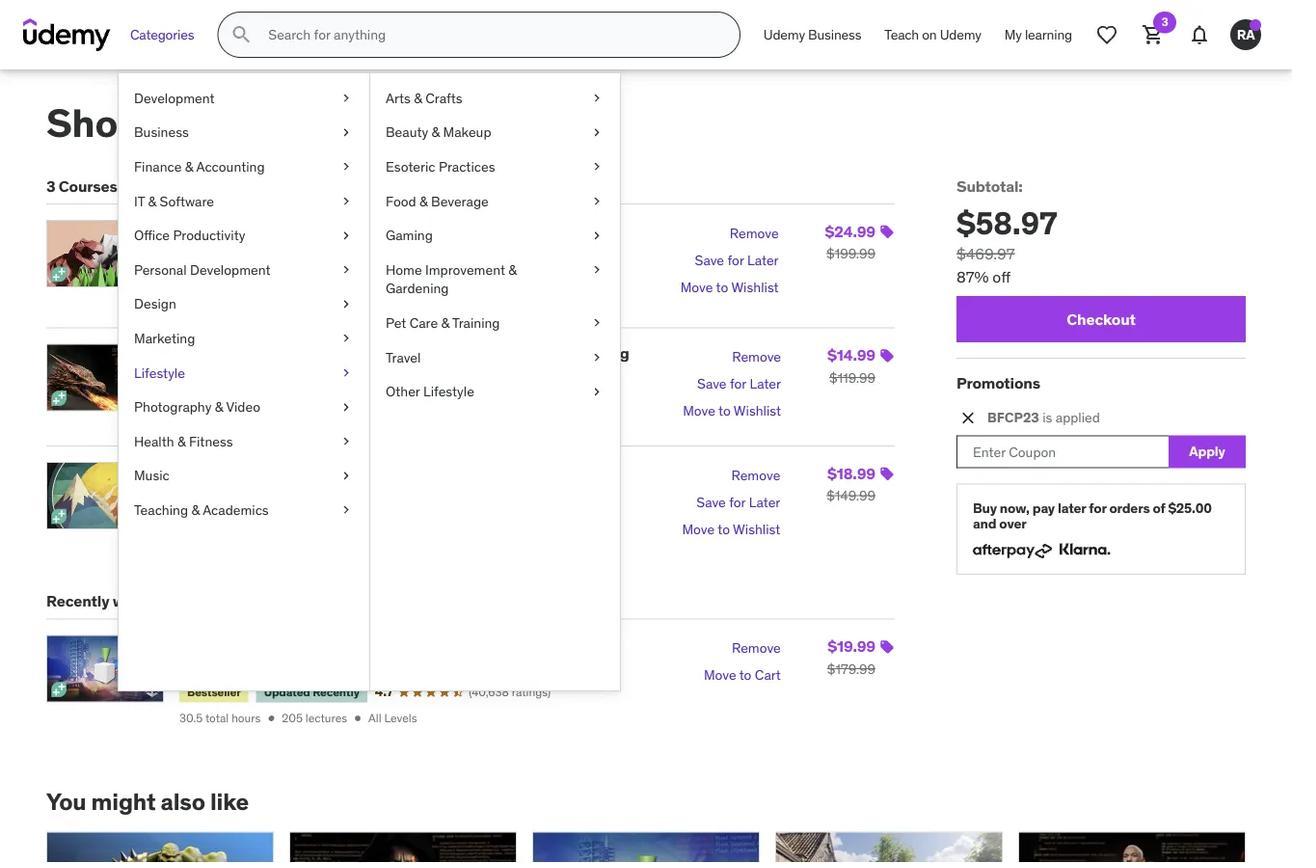 Task type: describe. For each thing, give the bounding box(es) containing it.
pet care & training
[[386, 314, 500, 331]]

rpg
[[179, 343, 211, 363]]

like
[[210, 788, 249, 816]]

my
[[1005, 26, 1022, 43]]

teach
[[885, 26, 919, 43]]

move for remove button associated with $18.99
[[682, 521, 715, 538]]

ratings) for complete c# unity game developer 2d
[[393, 511, 432, 526]]

shopping cart with 3 items image
[[1142, 23, 1165, 46]]

$24.99 $199.99
[[825, 222, 876, 263]]

& right the care
[[441, 314, 450, 331]]

for for remove button corresponding to $24.99
[[728, 252, 744, 269]]

later for $18.99
[[749, 494, 781, 511]]

0 horizontal spatial lifestyle
[[134, 364, 185, 381]]

$19.99
[[828, 636, 876, 656]]

$24.99
[[825, 222, 876, 241]]

205 lectures
[[282, 711, 347, 726]]

0 vertical spatial business
[[808, 26, 862, 43]]

game for 2d
[[317, 461, 359, 481]]

udemy image
[[23, 18, 111, 51]]

klarna image
[[1060, 540, 1111, 559]]

& for fitness
[[177, 433, 186, 450]]

hours for 30.5 total hours
[[232, 711, 261, 726]]

2 vertical spatial all
[[369, 711, 382, 726]]

complete for complete c# unity game developer 2d
[[179, 461, 249, 481]]

care
[[410, 314, 438, 331]]

video
[[226, 398, 260, 416]]

& inside 'home improvement & gardening'
[[509, 261, 517, 278]]

cart for remove move to cart
[[755, 667, 781, 684]]

1 vertical spatial levels
[[380, 538, 413, 553]]

teaching & academics
[[134, 501, 269, 519]]

apply
[[1190, 443, 1226, 460]]

xsmall image for lifestyle
[[339, 363, 354, 382]]

over
[[1000, 515, 1027, 533]]

buy now, pay later for orders of $25.00 and over
[[973, 499, 1212, 533]]

to for remove button to the left of $14.99
[[719, 402, 731, 420]]

orders
[[1110, 499, 1150, 516]]

courses
[[59, 177, 117, 196]]

marketing
[[134, 330, 195, 347]]

1 vertical spatial save
[[697, 375, 727, 393]]

might
[[91, 788, 156, 816]]

subtotal: $58.97 $469.97 87% off
[[957, 177, 1058, 287]]

xxsmall image
[[265, 712, 278, 725]]

xsmall image for development
[[339, 89, 354, 108]]

1 vertical spatial all levels
[[364, 538, 413, 553]]

xsmall image for arts & crafts
[[589, 89, 605, 108]]

finance & accounting
[[134, 158, 265, 175]]

3 link
[[1130, 12, 1177, 58]]

xsmall image for marketing
[[339, 329, 354, 348]]

complete blender creator: learn 3d modelling for beginners link
[[179, 219, 612, 239]]

4.7 for complete c# unity game developer 2d
[[256, 510, 275, 527]]

in
[[121, 177, 134, 196]]

complete c# unity game developer 3d link
[[179, 634, 459, 654]]

teach on udemy link
[[873, 12, 993, 58]]

by inside complete blender creator: learn 3d modelling for beginners by gamedev.tv team and 2 others
[[179, 243, 193, 258]]

move to cart button
[[704, 662, 781, 689]]

1 vertical spatial all
[[364, 538, 377, 553]]

unity for complete c# unity game developer 2d
[[276, 461, 314, 481]]

Search for anything text field
[[265, 18, 716, 51]]

wishlist for $18.99
[[733, 521, 781, 538]]

photography
[[134, 398, 212, 416]]

unity for complete c# unity game developer 3d
[[276, 634, 314, 654]]

pay
[[1033, 499, 1055, 516]]

40,638 ratings element
[[469, 684, 551, 700]]

1 vertical spatial development
[[190, 261, 271, 278]]

(40,638
[[469, 684, 509, 699]]

(10,879
[[273, 390, 311, 405]]

other lifestyle link
[[370, 375, 620, 409]]

$119.99
[[830, 369, 876, 386]]

ra link
[[1223, 12, 1269, 58]]

esoteric practices
[[386, 158, 495, 175]]

later for $24.99
[[747, 252, 779, 269]]

$19.99 $179.99
[[827, 636, 876, 677]]

developer for 2d
[[363, 461, 436, 481]]

other
[[386, 383, 420, 400]]

remove for remove button corresponding to $24.99
[[730, 225, 779, 242]]

complete c# unity game developer 3d
[[179, 634, 459, 654]]

small image
[[959, 408, 978, 428]]

1 udemy from the left
[[764, 26, 805, 43]]

office productivity
[[134, 227, 245, 244]]

subtotal:
[[957, 177, 1023, 196]]

wishlist image
[[1096, 23, 1119, 46]]

gaming
[[386, 227, 433, 244]]

game for 3d
[[317, 634, 359, 654]]

3 courses in cart
[[46, 177, 168, 196]]

office
[[134, 227, 170, 244]]

beauty & makeup link
[[370, 115, 620, 150]]

teach on udemy
[[885, 26, 982, 43]]

cart for 3 courses in cart
[[137, 177, 168, 196]]

remove button for $19.99
[[732, 635, 781, 662]]

xsmall image for other lifestyle
[[589, 382, 605, 401]]

Enter Coupon text field
[[957, 435, 1169, 468]]

recently for complete c# unity game developer 3d
[[313, 684, 360, 699]]

xsmall image for finance & accounting
[[339, 157, 354, 176]]

c# for complete c# unity game developer 3d
[[253, 634, 273, 654]]

notifications image
[[1188, 23, 1211, 46]]

(101,541 ratings)
[[350, 511, 432, 526]]

home improvement & gardening
[[386, 261, 517, 297]]

$18.99
[[828, 463, 876, 483]]

travel link
[[370, 340, 620, 375]]

xsmall image for it & software
[[339, 192, 354, 211]]

remove for remove button associated with $18.99
[[732, 466, 781, 484]]

food
[[386, 192, 416, 210]]

personal development link
[[119, 253, 369, 287]]

is
[[1043, 409, 1053, 426]]

0 vertical spatial development
[[134, 89, 215, 107]]

off
[[993, 267, 1011, 287]]

teaching & academics link
[[119, 493, 369, 527]]

xsmall image for travel
[[589, 348, 605, 367]]

remove move to cart
[[704, 640, 781, 684]]

by inside rpg core combat creator: learn intermediate unity c# coding by
[[179, 367, 193, 382]]

shopping cart
[[46, 99, 310, 148]]

$179.99
[[827, 660, 876, 677]]

coupon icon image for $19.99
[[880, 639, 895, 655]]

complete for complete c# unity game developer 3d
[[179, 634, 249, 654]]

core
[[214, 343, 248, 363]]

teaching
[[134, 501, 188, 519]]

food & beverage link
[[370, 184, 620, 218]]

save for later button for $18.99
[[697, 489, 781, 516]]

xsmall image for teaching & academics
[[339, 501, 354, 520]]

$469.97
[[957, 244, 1015, 263]]

pet care & training link
[[370, 306, 620, 340]]

remove save for later move to wishlist for $24.99
[[681, 225, 779, 296]]

for for remove button associated with $18.99
[[729, 494, 746, 511]]

complete blender creator: learn 3d modelling for beginners by gamedev.tv team and 2 others
[[179, 219, 612, 258]]

design link
[[119, 287, 369, 321]]

87%
[[957, 267, 989, 287]]

for inside complete blender creator: learn 3d modelling for beginners by gamedev.tv team and 2 others
[[515, 219, 535, 239]]

to for remove button associated with $18.99
[[718, 521, 730, 538]]

save for $18.99
[[697, 494, 726, 511]]

move to wishlist button for $24.99
[[681, 274, 779, 301]]

xsmall image for office productivity
[[339, 226, 354, 245]]

0 vertical spatial all
[[352, 296, 365, 311]]

pet
[[386, 314, 406, 331]]

academics
[[203, 501, 269, 519]]

marketing link
[[119, 321, 369, 356]]

beginners
[[538, 219, 612, 239]]

finance
[[134, 158, 182, 175]]

makeup
[[443, 124, 491, 141]]

complete c# unity game developer 2d link
[[179, 461, 459, 481]]

wishlist for $24.99
[[731, 279, 779, 296]]

1 horizontal spatial 3d
[[439, 634, 459, 654]]

(40,638 ratings)
[[469, 684, 551, 699]]

travel
[[386, 348, 421, 366]]

also
[[161, 788, 205, 816]]

updated recently for complete blender creator: learn 3d modelling for beginners
[[264, 269, 360, 284]]

& for software
[[148, 192, 156, 210]]

2
[[313, 243, 320, 258]]

& for makeup
[[432, 124, 440, 141]]

rpg core combat creator: learn intermediate unity c# coding link
[[179, 343, 629, 363]]

1 vertical spatial business
[[134, 124, 189, 141]]

(61,244
[[469, 270, 507, 285]]

recently wishlisted
[[46, 591, 186, 611]]

2 vertical spatial all levels
[[369, 711, 417, 726]]

arts & crafts link
[[370, 81, 620, 115]]

buy
[[973, 499, 997, 516]]

for for remove button to the left of $14.99
[[730, 375, 747, 393]]



Task type: locate. For each thing, give the bounding box(es) containing it.
& for crafts
[[414, 89, 422, 107]]

learn inside rpg core combat creator: learn intermediate unity c# coding by
[[373, 343, 413, 363]]

categories
[[130, 26, 194, 43]]

2 vertical spatial save for later button
[[697, 489, 781, 516]]

updated recently for complete c# unity game developer 3d
[[264, 684, 360, 699]]

0 vertical spatial remove save for later move to wishlist
[[681, 225, 779, 296]]

2 vertical spatial bestseller
[[187, 684, 241, 699]]

ratings) right (10,879
[[314, 390, 353, 405]]

0 vertical spatial and
[[291, 243, 310, 258]]

xsmall image for music
[[339, 466, 354, 485]]

xsmall image inside "esoteric practices" "link"
[[589, 157, 605, 176]]

1 vertical spatial bestseller
[[187, 511, 241, 526]]

0 vertical spatial move to wishlist button
[[681, 274, 779, 301]]

remove button left $24.99
[[730, 220, 779, 247]]

1 coupon icon image from the top
[[880, 224, 895, 240]]

later
[[747, 252, 779, 269], [750, 375, 781, 393], [749, 494, 781, 511]]

remove for remove button to the left of $14.99
[[732, 348, 781, 366]]

and inside complete blender creator: learn 3d modelling for beginners by gamedev.tv team and 2 others
[[291, 243, 310, 258]]

1 vertical spatial xxsmall image
[[351, 712, 365, 725]]

checkout
[[1067, 309, 1136, 329]]

all right lectures
[[369, 711, 382, 726]]

remove button left $18.99
[[732, 462, 781, 489]]

recently for complete blender creator: learn 3d modelling for beginners
[[313, 269, 360, 284]]

& right beauty
[[432, 124, 440, 141]]

0 vertical spatial complete
[[179, 219, 249, 239]]

levels down 101,541 ratings element
[[380, 538, 413, 553]]

1 creator: from the top
[[312, 219, 370, 239]]

ratings) right (61,244
[[509, 270, 548, 285]]

lifestyle right other
[[423, 383, 474, 400]]

gaming link
[[370, 218, 620, 253]]

0 vertical spatial later
[[747, 252, 779, 269]]

combat
[[252, 343, 309, 363]]

by down the "rpg"
[[179, 367, 193, 382]]

xsmall image inside health & fitness link
[[339, 432, 354, 451]]

afterpay image
[[973, 544, 1052, 559]]

0 vertical spatial save
[[695, 252, 724, 269]]

0 vertical spatial recently
[[313, 269, 360, 284]]

0 vertical spatial 3
[[1162, 14, 1169, 29]]

remove
[[730, 225, 779, 242], [732, 348, 781, 366], [732, 466, 781, 484], [732, 640, 781, 657]]

0 vertical spatial by
[[179, 243, 193, 258]]

& inside 'link'
[[148, 192, 156, 210]]

complete up the 'gamedev.tv'
[[179, 219, 249, 239]]

1 horizontal spatial and
[[973, 515, 997, 533]]

2 vertical spatial save
[[697, 494, 726, 511]]

3 for 3 courses in cart
[[46, 177, 55, 196]]

it
[[134, 192, 145, 210]]

1 vertical spatial move to wishlist button
[[683, 398, 781, 425]]

coupon icon image right $18.99
[[880, 466, 895, 482]]

2 by from the top
[[179, 367, 193, 382]]

61,244 ratings element
[[469, 269, 548, 285]]

food & beverage
[[386, 192, 489, 210]]

xsmall image inside business link
[[339, 123, 354, 142]]

total for 30.5
[[205, 711, 229, 726]]

4.7 down complete blender creator: learn 3d modelling for beginners by gamedev.tv team and 2 others at the left top of page
[[375, 268, 394, 285]]

2d
[[439, 461, 459, 481]]

cart up finance & accounting link
[[232, 99, 310, 148]]

total for 27.5
[[204, 414, 227, 429]]

photography & video
[[134, 398, 260, 416]]

cart left $179.99
[[755, 667, 781, 684]]

2 updated recently from the top
[[264, 684, 360, 699]]

xsmall image inside arts & crafts link
[[589, 89, 605, 108]]

2 developer from the top
[[363, 634, 436, 654]]

by up personal development
[[179, 243, 193, 258]]

unity down health & fitness link
[[276, 461, 314, 481]]

1 updated from the top
[[264, 269, 310, 284]]

fitness
[[189, 433, 233, 450]]

ratings) for complete c# unity game developer 3d
[[512, 684, 551, 699]]

xsmall image inside other lifestyle link
[[589, 382, 605, 401]]

others
[[323, 243, 356, 258]]

later
[[1058, 499, 1086, 516]]

learn down food
[[373, 219, 413, 239]]

0 vertical spatial hours
[[230, 414, 259, 429]]

1 horizontal spatial business
[[808, 26, 862, 43]]

unity inside rpg core combat creator: learn intermediate unity c# coding by
[[513, 343, 551, 363]]

development down categories dropdown button
[[134, 89, 215, 107]]

levels right lectures
[[384, 711, 417, 726]]

3 for 3
[[1162, 14, 1169, 29]]

updated down the team
[[264, 269, 310, 284]]

home improvement & gardening link
[[370, 253, 620, 306]]

creator: inside rpg core combat creator: learn intermediate unity c# coding by
[[312, 343, 370, 363]]

remove inside remove move to cart
[[732, 640, 781, 657]]

1 vertical spatial unity
[[276, 461, 314, 481]]

intermediate inside rpg core combat creator: learn intermediate unity c# coding by
[[417, 343, 510, 363]]

and left over
[[973, 515, 997, 533]]

xsmall image for food & beverage
[[589, 192, 605, 211]]

now,
[[1000, 499, 1030, 516]]

0 vertical spatial total
[[204, 414, 227, 429]]

0 horizontal spatial 3
[[46, 177, 55, 196]]

0 vertical spatial updated recently
[[264, 269, 360, 284]]

xsmall image
[[339, 89, 354, 108], [589, 192, 605, 211], [339, 260, 354, 279], [589, 260, 605, 279], [339, 295, 354, 314], [339, 329, 354, 348], [339, 363, 354, 382], [339, 398, 354, 417], [339, 432, 354, 451], [339, 466, 354, 485], [339, 501, 354, 520]]

0 vertical spatial cart
[[232, 99, 310, 148]]

ratings)
[[509, 270, 548, 285], [314, 390, 353, 405], [393, 511, 432, 526], [512, 684, 551, 699]]

2 vertical spatial levels
[[384, 711, 417, 726]]

intermediate down training
[[417, 343, 510, 363]]

and inside buy now, pay later for orders of $25.00 and over
[[973, 515, 997, 533]]

save for later button
[[695, 247, 779, 274], [697, 371, 781, 398], [697, 489, 781, 516]]

hours for 27.5 total hours
[[230, 414, 259, 429]]

xsmall image inside gaming link
[[589, 226, 605, 245]]

&
[[414, 89, 422, 107], [432, 124, 440, 141], [185, 158, 193, 175], [148, 192, 156, 210], [420, 192, 428, 210], [509, 261, 517, 278], [441, 314, 450, 331], [215, 398, 223, 416], [177, 433, 186, 450], [191, 501, 200, 519]]

bestseller down the 'gamedev.tv'
[[187, 269, 241, 284]]

total right 30.5
[[205, 711, 229, 726]]

1 vertical spatial game
[[317, 634, 359, 654]]

1 vertical spatial wishlist
[[734, 402, 781, 420]]

learn inside complete blender creator: learn 3d modelling for beginners by gamedev.tv team and 2 others
[[373, 219, 413, 239]]

c# down health & fitness link
[[253, 461, 273, 481]]

complete inside complete blender creator: learn 3d modelling for beginners by gamedev.tv team and 2 others
[[179, 219, 249, 239]]

ratings) right (101,541
[[393, 511, 432, 526]]

0 vertical spatial wishlist
[[731, 279, 779, 296]]

4.7 for complete c# unity game developer 3d
[[375, 683, 394, 700]]

27.5 total hours
[[179, 414, 259, 429]]

1 vertical spatial remove save for later move to wishlist
[[683, 348, 781, 420]]

for
[[515, 219, 535, 239], [728, 252, 744, 269], [730, 375, 747, 393], [729, 494, 746, 511], [1089, 499, 1107, 516]]

0 vertical spatial intermediate
[[417, 343, 510, 363]]

0 vertical spatial unity
[[513, 343, 551, 363]]

bestseller for complete c# unity game developer 3d
[[187, 684, 241, 699]]

coupon icon image
[[880, 224, 895, 240], [880, 348, 895, 364], [880, 466, 895, 482], [880, 639, 895, 655]]

bestseller down music link
[[187, 511, 241, 526]]

1 vertical spatial creator:
[[312, 343, 370, 363]]

1 vertical spatial intermediate
[[365, 414, 431, 429]]

development
[[134, 89, 215, 107], [190, 261, 271, 278]]

xsmall image inside music link
[[339, 466, 354, 485]]

save for $24.99
[[695, 252, 724, 269]]

ratings) for complete blender creator: learn 3d modelling for beginners
[[509, 270, 548, 285]]

10,879 ratings element
[[273, 390, 353, 406]]

business left teach
[[808, 26, 862, 43]]

2 udemy from the left
[[940, 26, 982, 43]]

recently down the others
[[313, 269, 360, 284]]

3 bestseller from the top
[[187, 684, 241, 699]]

1 horizontal spatial 3
[[1162, 14, 1169, 29]]

complete c# unity game developer 2d
[[179, 461, 459, 481]]

unity up 205
[[276, 634, 314, 654]]

complete for complete blender creator: learn 3d modelling for beginners by gamedev.tv team and 2 others
[[179, 219, 249, 239]]

bestseller for complete blender creator: learn 3d modelling for beginners
[[187, 269, 241, 284]]

1 vertical spatial total
[[205, 711, 229, 726]]

0 horizontal spatial cart
[[137, 177, 168, 196]]

xsmall image inside finance & accounting link
[[339, 157, 354, 176]]

all levels
[[352, 296, 401, 311], [364, 538, 413, 553], [369, 711, 417, 726]]

shopping
[[46, 99, 224, 148]]

coupon icon image right "$19.99"
[[880, 639, 895, 655]]

updated recently down 2
[[264, 269, 360, 284]]

4 coupon icon image from the top
[[880, 639, 895, 655]]

blender
[[253, 219, 309, 239]]

2 vertical spatial cart
[[755, 667, 781, 684]]

levels
[[368, 296, 401, 311], [380, 538, 413, 553], [384, 711, 417, 726]]

3 coupon icon image from the top
[[880, 466, 895, 482]]

of
[[1153, 499, 1166, 516]]

2 vertical spatial unity
[[276, 634, 314, 654]]

remove button for $18.99
[[732, 462, 781, 489]]

2 game from the top
[[317, 634, 359, 654]]

recently up lectures
[[313, 684, 360, 699]]

1 horizontal spatial udemy
[[940, 26, 982, 43]]

0 vertical spatial all levels
[[352, 296, 401, 311]]

xsmall image inside development link
[[339, 89, 354, 108]]

move
[[681, 279, 713, 296], [683, 402, 716, 420], [682, 521, 715, 538], [704, 667, 736, 684]]

c# left coding
[[554, 343, 574, 363]]

3 left the courses at the left of the page
[[46, 177, 55, 196]]

esoteric
[[386, 158, 436, 175]]

c# up xxsmall icon
[[253, 634, 273, 654]]

all down the others
[[352, 296, 365, 311]]

2 complete from the top
[[179, 461, 249, 481]]

0 vertical spatial learn
[[373, 219, 413, 239]]

cart inside remove move to cart
[[755, 667, 781, 684]]

1 game from the top
[[317, 461, 359, 481]]

(101,541
[[350, 511, 390, 526]]

0 vertical spatial levels
[[368, 296, 401, 311]]

updated for complete c# unity game developer 3d
[[264, 684, 310, 699]]

c# for complete c# unity game developer 2d
[[253, 461, 273, 481]]

unity down pet care & training link
[[513, 343, 551, 363]]

1 horizontal spatial xxsmall image
[[351, 712, 365, 725]]

1 by from the top
[[179, 243, 193, 258]]

0 vertical spatial developer
[[363, 461, 436, 481]]

you might also like
[[46, 788, 249, 816]]

& right finance
[[185, 158, 193, 175]]

lectures
[[306, 711, 347, 726]]

& for accounting
[[185, 158, 193, 175]]

1 updated recently from the top
[[264, 269, 360, 284]]

0 horizontal spatial 3d
[[417, 219, 437, 239]]

to for remove button corresponding to $24.99
[[716, 279, 728, 296]]

$199.99
[[827, 245, 876, 263]]

ratings) inside 40,638 ratings element
[[512, 684, 551, 699]]

updated for complete blender creator: learn 3d modelling for beginners
[[264, 269, 310, 284]]

2 vertical spatial recently
[[313, 684, 360, 699]]

xsmall image inside food & beverage link
[[589, 192, 605, 211]]

xsmall image inside the home improvement & gardening link
[[589, 260, 605, 279]]

1 bestseller from the top
[[187, 269, 241, 284]]

0 vertical spatial creator:
[[312, 219, 370, 239]]

1 vertical spatial lifestyle
[[423, 383, 474, 400]]

coupon icon image right $14.99
[[880, 348, 895, 364]]

xsmall image inside the it & software 'link'
[[339, 192, 354, 211]]

total up fitness
[[204, 414, 227, 429]]

developer
[[363, 461, 436, 481], [363, 634, 436, 654]]

4.7 down music link
[[256, 510, 275, 527]]

save
[[695, 252, 724, 269], [697, 375, 727, 393], [697, 494, 726, 511]]

xsmall image inside teaching & academics link
[[339, 501, 354, 520]]

& right it
[[148, 192, 156, 210]]

all levels right lectures
[[369, 711, 417, 726]]

1 vertical spatial complete
[[179, 461, 249, 481]]

xsmall image for home improvement & gardening
[[589, 260, 605, 279]]

2 creator: from the top
[[312, 343, 370, 363]]

development link
[[119, 81, 369, 115]]

1 vertical spatial cart
[[137, 177, 168, 196]]

& left video
[[215, 398, 223, 416]]

1 vertical spatial updated recently
[[264, 684, 360, 699]]

remove button left $14.99
[[732, 344, 781, 371]]

submit search image
[[230, 23, 253, 46]]

finance & accounting link
[[119, 150, 369, 184]]

updated recently up 205 lectures
[[264, 684, 360, 699]]

xsmall image
[[589, 89, 605, 108], [339, 123, 354, 142], [589, 123, 605, 142], [339, 157, 354, 176], [589, 157, 605, 176], [339, 192, 354, 211], [339, 226, 354, 245], [589, 226, 605, 245], [589, 314, 605, 333], [589, 348, 605, 367], [589, 382, 605, 401]]

2 vertical spatial wishlist
[[733, 521, 781, 538]]

1 developer from the top
[[363, 461, 436, 481]]

all levels up the pet
[[352, 296, 401, 311]]

move for remove button corresponding to $24.99
[[681, 279, 713, 296]]

xsmall image for beauty & makeup
[[589, 123, 605, 142]]

xsmall image inside the beauty & makeup link
[[589, 123, 605, 142]]

& down 27.5
[[177, 433, 186, 450]]

personal
[[134, 261, 187, 278]]

4.7 down "complete c# unity game developer 3d" link
[[375, 683, 394, 700]]

move for remove button to the left of $14.99
[[683, 402, 716, 420]]

music
[[134, 467, 170, 484]]

& inside "link"
[[215, 398, 223, 416]]

2 bestseller from the top
[[187, 511, 241, 526]]

$58.97
[[957, 204, 1058, 242]]

2 updated from the top
[[264, 684, 310, 699]]

beverage
[[431, 192, 489, 210]]

and left 2
[[291, 243, 310, 258]]

move inside remove move to cart
[[704, 667, 736, 684]]

ratings) inside 10,879 ratings element
[[314, 390, 353, 405]]

0 vertical spatial xxsmall image
[[335, 297, 348, 311]]

2 coupon icon image from the top
[[880, 348, 895, 364]]

1 horizontal spatial lifestyle
[[423, 383, 474, 400]]

later left $199.99
[[747, 252, 779, 269]]

business link
[[119, 115, 369, 150]]

1 vertical spatial recently
[[46, 591, 109, 611]]

4.7 up 27.5
[[179, 389, 198, 406]]

intermediate down other
[[365, 414, 431, 429]]

udemy business
[[764, 26, 862, 43]]

xsmall image inside design link
[[339, 295, 354, 314]]

game up (101,541
[[317, 461, 359, 481]]

xxsmall image right lectures
[[351, 712, 365, 725]]

development down the 'gamedev.tv'
[[190, 261, 271, 278]]

crafts
[[426, 89, 463, 107]]

0 vertical spatial game
[[317, 461, 359, 481]]

xsmall image for esoteric practices
[[589, 157, 605, 176]]

0 horizontal spatial udemy
[[764, 26, 805, 43]]

1 vertical spatial c#
[[253, 461, 273, 481]]

0 vertical spatial lifestyle
[[134, 364, 185, 381]]

music link
[[119, 459, 369, 493]]

recently left wishlisted in the left bottom of the page
[[46, 591, 109, 611]]

xsmall image inside lifestyle link
[[339, 363, 354, 382]]

remove save for later move to wishlist for $18.99
[[682, 466, 781, 538]]

later left "$149.99"
[[749, 494, 781, 511]]

udemy business link
[[752, 12, 873, 58]]

unity
[[513, 343, 551, 363], [276, 461, 314, 481], [276, 634, 314, 654]]

0 vertical spatial updated
[[264, 269, 310, 284]]

practices
[[439, 158, 495, 175]]

1 vertical spatial 3
[[46, 177, 55, 196]]

& right teaching
[[191, 501, 200, 519]]

other lifestyle
[[386, 383, 474, 400]]

xsmall image inside travel 'link'
[[589, 348, 605, 367]]

save for later button for $24.99
[[695, 247, 779, 274]]

1 vertical spatial by
[[179, 367, 193, 382]]

xsmall image for design
[[339, 295, 354, 314]]

2 vertical spatial complete
[[179, 634, 249, 654]]

coupon icon image for $18.99
[[880, 466, 895, 482]]

levels up the pet
[[368, 296, 401, 311]]

1 vertical spatial and
[[973, 515, 997, 533]]

0 vertical spatial c#
[[554, 343, 574, 363]]

later left '$119.99'
[[750, 375, 781, 393]]

remove left $24.99
[[730, 225, 779, 242]]

business
[[808, 26, 862, 43], [134, 124, 189, 141]]

complete down fitness
[[179, 461, 249, 481]]

30.5
[[179, 711, 203, 726]]

2 vertical spatial c#
[[253, 634, 273, 654]]

0 vertical spatial bestseller
[[187, 269, 241, 284]]

hours up fitness
[[230, 414, 259, 429]]

$25.00
[[1168, 499, 1212, 516]]

0 vertical spatial save for later button
[[695, 247, 779, 274]]

xxsmall image down the others
[[335, 297, 348, 311]]

team
[[260, 243, 288, 258]]

4.7
[[375, 268, 394, 285], [179, 389, 198, 406], [256, 510, 275, 527], [375, 683, 394, 700]]

you
[[46, 788, 86, 816]]

remove button left "$19.99"
[[732, 635, 781, 662]]

intermediate
[[417, 343, 510, 363], [365, 414, 431, 429]]

2 vertical spatial move to wishlist button
[[682, 516, 781, 543]]

1 horizontal spatial cart
[[232, 99, 310, 148]]

3 left notifications "icon"
[[1162, 14, 1169, 29]]

1 vertical spatial developer
[[363, 634, 436, 654]]

design
[[134, 295, 176, 313]]

1 vertical spatial learn
[[373, 343, 413, 363]]

0 vertical spatial 3d
[[417, 219, 437, 239]]

0 horizontal spatial xxsmall image
[[335, 297, 348, 311]]

developer for 3d
[[363, 634, 436, 654]]

xxsmall image
[[335, 297, 348, 311], [351, 712, 365, 725]]

(10,879 ratings)
[[273, 390, 353, 405]]

& for beverage
[[420, 192, 428, 210]]

xsmall image for business
[[339, 123, 354, 142]]

learn down the pet
[[373, 343, 413, 363]]

coupon icon image for $14.99
[[880, 348, 895, 364]]

3
[[1162, 14, 1169, 29], [46, 177, 55, 196]]

xsmall image for gaming
[[589, 226, 605, 245]]

xsmall image inside office productivity link
[[339, 226, 354, 245]]

0 horizontal spatial business
[[134, 124, 189, 141]]

creator: inside complete blender creator: learn 3d modelling for beginners by gamedev.tv team and 2 others
[[312, 219, 370, 239]]

categories button
[[119, 12, 206, 58]]

1 complete from the top
[[179, 219, 249, 239]]

xsmall image for health & fitness
[[339, 432, 354, 451]]

move to wishlist button for $18.99
[[682, 516, 781, 543]]

xsmall image inside personal development link
[[339, 260, 354, 279]]

lifestyle down marketing
[[134, 364, 185, 381]]

remove up move to cart button
[[732, 640, 781, 657]]

2 vertical spatial remove save for later move to wishlist
[[682, 466, 781, 538]]

complete up 30.5 total hours
[[179, 634, 249, 654]]

xsmall image for pet care & training
[[589, 314, 605, 333]]

remove left $18.99
[[732, 466, 781, 484]]

bestseller up 30.5 total hours
[[187, 684, 241, 699]]

to inside remove move to cart
[[739, 667, 752, 684]]

xsmall image for photography & video
[[339, 398, 354, 417]]

1 vertical spatial hours
[[232, 711, 261, 726]]

ratings) inside 101,541 ratings element
[[393, 511, 432, 526]]

xsmall image inside pet care & training link
[[589, 314, 605, 333]]

remove button for $24.99
[[730, 220, 779, 247]]

business up finance
[[134, 124, 189, 141]]

software
[[160, 192, 214, 210]]

creator: up the others
[[312, 219, 370, 239]]

101,541 ratings element
[[350, 511, 432, 527]]

health & fitness link
[[119, 424, 369, 459]]

xsmall image for personal development
[[339, 260, 354, 279]]

3 complete from the top
[[179, 634, 249, 654]]

3d inside complete blender creator: learn 3d modelling for beginners by gamedev.tv team and 2 others
[[417, 219, 437, 239]]

2 vertical spatial later
[[749, 494, 781, 511]]

1 vertical spatial save for later button
[[697, 371, 781, 398]]

& right food
[[420, 192, 428, 210]]

you have alerts image
[[1250, 19, 1262, 31]]

1 vertical spatial 3d
[[439, 634, 459, 654]]

for inside buy now, pay later for orders of $25.00 and over
[[1089, 499, 1107, 516]]

& right arts
[[414, 89, 422, 107]]

bestseller for complete c# unity game developer 2d
[[187, 511, 241, 526]]

c# inside rpg core combat creator: learn intermediate unity c# coding by
[[554, 343, 574, 363]]

all levels down 101,541 ratings element
[[364, 538, 413, 553]]

0 horizontal spatial and
[[291, 243, 310, 258]]

updated up 205
[[264, 684, 310, 699]]

xsmall image inside photography & video "link"
[[339, 398, 354, 417]]

on
[[922, 26, 937, 43]]

& for academics
[[191, 501, 200, 519]]

creator: up (10,879 ratings)
[[312, 343, 370, 363]]

1 vertical spatial updated
[[264, 684, 310, 699]]

remove left $14.99
[[732, 348, 781, 366]]

ratings) right "(40,638"
[[512, 684, 551, 699]]

& for video
[[215, 398, 223, 416]]

& right (61,244
[[509, 261, 517, 278]]

ratings) inside 61,244 ratings element
[[509, 270, 548, 285]]

4.7 for complete blender creator: learn 3d modelling for beginners
[[375, 268, 394, 285]]

1 vertical spatial later
[[750, 375, 781, 393]]

lifestyle
[[134, 364, 185, 381], [423, 383, 474, 400]]

all down (101,541
[[364, 538, 377, 553]]

my learning
[[1005, 26, 1073, 43]]

it & software link
[[119, 184, 369, 218]]

2 horizontal spatial cart
[[755, 667, 781, 684]]

improvement
[[425, 261, 505, 278]]

game up lectures
[[317, 634, 359, 654]]

cart down finance
[[137, 177, 168, 196]]

coupon icon image for $24.99
[[880, 224, 895, 240]]

hours left xxsmall icon
[[232, 711, 261, 726]]

xsmall image inside marketing link
[[339, 329, 354, 348]]

health & fitness
[[134, 433, 233, 450]]

coupon icon image right $24.99
[[880, 224, 895, 240]]



Task type: vqa. For each thing, say whether or not it's contained in the screenshot.
udemy business
yes



